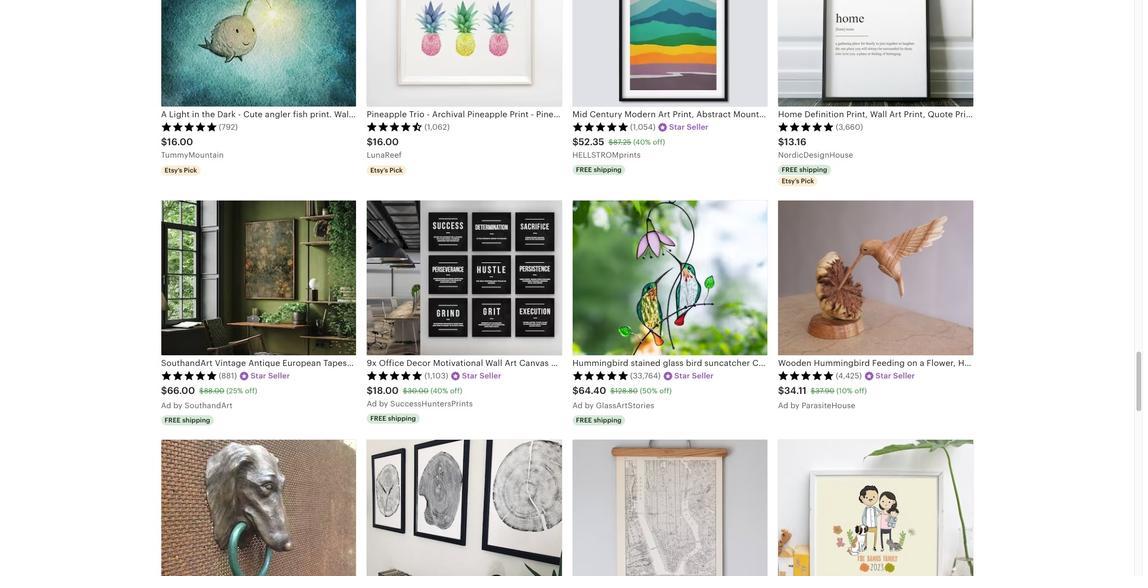 Task type: vqa. For each thing, say whether or not it's contained in the screenshot.
Into The Deep Glasses - Set Of 4 Image
no



Task type: describe. For each thing, give the bounding box(es) containing it.
home definition print, wall art print, quote print, definition print, minimalist, minimalist print, home print, family print, definition image
[[778, 0, 974, 107]]

b for 18.00
[[379, 400, 384, 409]]

custom portrait from photo, cartoon portrait, printed family illustration, custom portrait personalized print, gift for him, custom drawing image
[[778, 440, 974, 577]]

5 out of 5 stars image for 16.00
[[161, 122, 217, 131]]

5 out of 5 stars image for 64.40
[[573, 371, 629, 380]]

seller right the (4,425)
[[894, 371, 915, 380]]

a inside $ 34.11 $ 37.90 (10% off) a d b y parasitehouse
[[778, 401, 784, 410]]

(33,764)
[[630, 371, 661, 380]]

b for 64.40
[[585, 401, 590, 410]]

free for 66.00
[[165, 417, 181, 424]]

$ inside $ 16.00 tummymountain
[[161, 137, 167, 148]]

88.00
[[204, 387, 225, 395]]

star seller right the (4,425)
[[876, 371, 915, 380]]

successhuntersprints
[[390, 400, 473, 409]]

mid century modern art print, abstract mountain wall art, framed wall art, scandinavian print, large poster, modern wall decor image
[[573, 0, 768, 107]]

$ 64.40 $ 128.80 (50% off) a d b y glassartstories
[[573, 386, 672, 410]]

5 out of 5 stars image for 18.00
[[367, 371, 423, 380]]

etsy's for $ 16.00 tummymountain
[[165, 167, 182, 174]]

lunareef
[[367, 151, 402, 160]]

d inside $ 34.11 $ 37.90 (10% off) a d b y parasitehouse
[[784, 401, 789, 410]]

(4,425)
[[836, 371, 862, 380]]

free for 18.00
[[370, 415, 386, 422]]

star seller for 18.00
[[462, 371, 502, 380]]

etsy's pick for $ 16.00 tummymountain
[[165, 167, 197, 174]]

etsy's inside free shipping etsy's pick
[[782, 178, 800, 185]]

shipping for 66.00
[[182, 417, 210, 424]]

d for 64.40
[[578, 401, 583, 410]]

16.00 for $ 16.00 lunareef
[[373, 137, 399, 148]]

seller for 18.00
[[480, 371, 502, 380]]

(1,103)
[[425, 371, 448, 380]]

free shipping etsy's pick
[[782, 166, 828, 185]]

128.80
[[615, 387, 638, 395]]

y for 66.00
[[178, 401, 183, 410]]

star for 52.35
[[670, 122, 685, 131]]

etsy's for $ 16.00 lunareef
[[370, 167, 388, 174]]

(1,054)
[[630, 122, 656, 131]]

off) for 66.00
[[245, 387, 257, 395]]

(1,062)
[[425, 122, 450, 131]]

$ inside $ 13.16 nordicdesignhouse
[[778, 137, 785, 148]]

(792)
[[219, 122, 238, 131]]

off) for 64.40
[[660, 387, 672, 395]]

free for 52.35
[[576, 166, 592, 173]]

tummymountain
[[161, 151, 224, 160]]

5 out of 5 stars image up '34.11'
[[778, 371, 834, 380]]

shipping for 64.40
[[594, 417, 622, 424]]

37.90
[[816, 387, 835, 395]]

(881)
[[219, 371, 237, 380]]

star for 18.00
[[462, 371, 478, 380]]

d for 66.00
[[166, 401, 171, 410]]

(10%
[[837, 387, 853, 395]]

$ inside the $ 16.00 lunareef
[[367, 137, 373, 148]]

star seller for 52.35
[[670, 122, 709, 131]]

(40% for 52.35
[[634, 138, 651, 146]]

$ 16.00 tummymountain
[[161, 137, 224, 160]]

saluki doorknocker image
[[161, 440, 356, 577]]

hellstromprints
[[573, 151, 641, 160]]

free for 64.40
[[576, 417, 592, 424]]

pick inside free shipping etsy's pick
[[801, 178, 814, 185]]

30.00
[[408, 387, 429, 395]]

pick for $ 16.00 lunareef
[[390, 167, 403, 174]]

wooden hummingbird feeding on a flower, handmade sculpture, wood carving figure, bird statue, colibri, home decor, birthday, end year gift image
[[778, 201, 974, 356]]

13.16
[[785, 137, 807, 148]]

(50%
[[640, 387, 658, 395]]

shipping for 52.35
[[594, 166, 622, 173]]

a for 18.00
[[367, 400, 372, 409]]

star for 66.00
[[251, 371, 266, 380]]

16.00 for $ 16.00 tummymountain
[[167, 137, 193, 148]]

star seller for 66.00
[[251, 371, 290, 380]]

52.35
[[579, 137, 605, 148]]

etsy's pick for $ 16.00 lunareef
[[370, 167, 403, 174]]

off) for 52.35
[[653, 138, 665, 146]]

18.00
[[373, 386, 399, 397]]

a for 64.40
[[573, 401, 578, 410]]

glassartstories
[[596, 401, 655, 410]]

d for 18.00
[[372, 400, 377, 409]]



Task type: locate. For each thing, give the bounding box(es) containing it.
y inside $ 34.11 $ 37.90 (10% off) a d b y parasitehouse
[[796, 401, 800, 410]]

off) inside $ 18.00 $ 30.00 (40% off) a d b y successhuntersprints
[[450, 387, 463, 395]]

66.00
[[167, 386, 195, 397]]

5 out of 5 stars image up $ 16.00 tummymountain
[[161, 122, 217, 131]]

d down '34.11'
[[784, 401, 789, 410]]

$ 52.35 $ 87.25 (40% off) hellstromprints
[[573, 137, 665, 160]]

(3,660)
[[836, 122, 863, 131]]

seller
[[687, 122, 709, 131], [268, 371, 290, 380], [480, 371, 502, 380], [692, 371, 714, 380], [894, 371, 915, 380]]

5 out of 5 stars image for 66.00
[[161, 371, 217, 380]]

16.00 inside the $ 16.00 lunareef
[[373, 137, 399, 148]]

seller for 66.00
[[268, 371, 290, 380]]

y inside $ 64.40 $ 128.80 (50% off) a d b y glassartstories
[[590, 401, 594, 410]]

free shipping for 64.40
[[576, 417, 622, 424]]

shipping down nordicdesignhouse at the top right of the page
[[800, 166, 828, 173]]

(40% for 18.00
[[431, 387, 448, 395]]

a inside $ 18.00 $ 30.00 (40% off) a d b y successhuntersprints
[[367, 400, 372, 409]]

star right (881) at the left
[[251, 371, 266, 380]]

free shipping for 18.00
[[370, 415, 416, 422]]

0 horizontal spatial etsy's
[[165, 167, 182, 174]]

free shipping for 52.35
[[576, 166, 622, 173]]

off) inside $ 64.40 $ 128.80 (50% off) a d b y glassartstories
[[660, 387, 672, 395]]

seller for 64.40
[[692, 371, 714, 380]]

etsy's pick down tummymountain
[[165, 167, 197, 174]]

16.00 up lunareef
[[373, 137, 399, 148]]

off)
[[653, 138, 665, 146], [245, 387, 257, 395], [450, 387, 463, 395], [660, 387, 672, 395], [855, 387, 867, 395]]

(40%
[[634, 138, 651, 146], [431, 387, 448, 395]]

d inside $ 18.00 $ 30.00 (40% off) a d b y successhuntersprints
[[372, 400, 377, 409]]

shipping inside free shipping etsy's pick
[[800, 166, 828, 173]]

pick down nordicdesignhouse at the top right of the page
[[801, 178, 814, 185]]

1 vertical spatial (40%
[[431, 387, 448, 395]]

y down 64.40
[[590, 401, 594, 410]]

5 out of 5 stars image up 18.00
[[367, 371, 423, 380]]

16.00 inside $ 16.00 tummymountain
[[167, 137, 193, 148]]

5 out of 5 stars image up 52.35
[[573, 122, 629, 131]]

a light in the dark - cute angler fish print. wall decor full of hope, happiness, & encouragement. kawaii fish art of a happy sea monster. image
[[161, 0, 356, 107]]

$ 18.00 $ 30.00 (40% off) a d b y successhuntersprints
[[367, 386, 473, 409]]

pick for $ 16.00 tummymountain
[[184, 167, 197, 174]]

shipping down glassartstories
[[594, 417, 622, 424]]

off) right "(25%"
[[245, 387, 257, 395]]

b inside $ 64.40 $ 128.80 (50% off) a d b y glassartstories
[[585, 401, 590, 410]]

nordicdesignhouse
[[778, 151, 854, 160]]

star right the (4,425)
[[876, 371, 892, 380]]

pick down tummymountain
[[184, 167, 197, 174]]

b
[[379, 400, 384, 409], [173, 401, 178, 410], [585, 401, 590, 410], [791, 401, 796, 410]]

antique 1930s map of lower manhattan | downtown new york city map | antique city map print in black and white, circa 1936 image
[[573, 440, 768, 577]]

southandart
[[185, 401, 233, 410]]

$
[[161, 137, 167, 148], [367, 137, 373, 148], [573, 137, 579, 148], [778, 137, 785, 148], [609, 138, 613, 146], [161, 386, 167, 397], [367, 386, 373, 397], [573, 386, 579, 397], [778, 386, 785, 397], [199, 387, 204, 395], [403, 387, 408, 395], [611, 387, 615, 395], [811, 387, 816, 395]]

off) for 18.00
[[450, 387, 463, 395]]

shipping down hellstromprints
[[594, 166, 622, 173]]

star right (33,764)
[[675, 371, 690, 380]]

16.00
[[167, 137, 193, 148], [373, 137, 399, 148]]

(40% inside $ 18.00 $ 30.00 (40% off) a d b y successhuntersprints
[[431, 387, 448, 395]]

star
[[670, 122, 685, 131], [251, 371, 266, 380], [462, 371, 478, 380], [675, 371, 690, 380], [876, 371, 892, 380]]

16.00 up tummymountain
[[167, 137, 193, 148]]

seller right (1,054)
[[687, 122, 709, 131]]

0 horizontal spatial (40%
[[431, 387, 448, 395]]

southandart vintage antique european tapestry, mountain landscape framed large gallery art, minimalist art ready to hang (with hanging kit) image
[[161, 201, 356, 356]]

a inside $ 66.00 $ 88.00 (25% off) a d b y southandart
[[161, 401, 167, 410]]

etsy's
[[165, 167, 182, 174], [370, 167, 388, 174], [782, 178, 800, 185]]

etsy's pick
[[165, 167, 197, 174], [370, 167, 403, 174]]

star seller right (33,764)
[[675, 371, 714, 380]]

a inside $ 64.40 $ 128.80 (50% off) a d b y glassartstories
[[573, 401, 578, 410]]

1 horizontal spatial (40%
[[634, 138, 651, 146]]

off) right (50%
[[660, 387, 672, 395]]

b down 18.00
[[379, 400, 384, 409]]

a
[[367, 400, 372, 409], [161, 401, 167, 410], [573, 401, 578, 410], [778, 401, 784, 410]]

d
[[372, 400, 377, 409], [166, 401, 171, 410], [578, 401, 583, 410], [784, 401, 789, 410]]

y for 64.40
[[590, 401, 594, 410]]

0 vertical spatial (40%
[[634, 138, 651, 146]]

4.5 out of 5 stars image
[[367, 122, 423, 131]]

free down 64.40
[[576, 417, 592, 424]]

y inside $ 66.00 $ 88.00 (25% off) a d b y southandart
[[178, 401, 183, 410]]

star for 64.40
[[675, 371, 690, 380]]

shipping down southandart
[[182, 417, 210, 424]]

(40% inside $ 52.35 $ 87.25 (40% off) hellstromprints
[[634, 138, 651, 146]]

b inside $ 18.00 $ 30.00 (40% off) a d b y successhuntersprints
[[379, 400, 384, 409]]

pick down lunareef
[[390, 167, 403, 174]]

$ 34.11 $ 37.90 (10% off) a d b y parasitehouse
[[778, 386, 867, 410]]

$ 16.00 lunareef
[[367, 137, 402, 160]]

set of 3 tree ring prints, triptych wall art, large tree rings, pine tree rings, cedar tree rings, mulberry tree rings, christmas art ideas image
[[367, 440, 562, 577]]

2 horizontal spatial etsy's
[[782, 178, 800, 185]]

b for 66.00
[[173, 401, 178, 410]]

a for 66.00
[[161, 401, 167, 410]]

1 horizontal spatial etsy's pick
[[370, 167, 403, 174]]

off) inside $ 66.00 $ 88.00 (25% off) a d b y southandart
[[245, 387, 257, 395]]

y down 66.00
[[178, 401, 183, 410]]

64.40
[[579, 386, 606, 397]]

1 etsy's pick from the left
[[165, 167, 197, 174]]

2 horizontal spatial pick
[[801, 178, 814, 185]]

shipping down $ 18.00 $ 30.00 (40% off) a d b y successhuntersprints
[[388, 415, 416, 422]]

free
[[576, 166, 592, 173], [782, 166, 798, 173], [370, 415, 386, 422], [165, 417, 181, 424], [576, 417, 592, 424]]

seller right (33,764)
[[692, 371, 714, 380]]

5 out of 5 stars image for 52.35
[[573, 122, 629, 131]]

off) right (10% at the bottom of page
[[855, 387, 867, 395]]

star seller right the (1,103)
[[462, 371, 502, 380]]

(40% down (1,054)
[[634, 138, 651, 146]]

y down '34.11'
[[796, 401, 800, 410]]

star seller for 64.40
[[675, 371, 714, 380]]

star right (1,054)
[[670, 122, 685, 131]]

d down 66.00
[[166, 401, 171, 410]]

34.11
[[785, 386, 807, 397]]

0 horizontal spatial 16.00
[[167, 137, 193, 148]]

free shipping down hellstromprints
[[576, 166, 622, 173]]

free down hellstromprints
[[576, 166, 592, 173]]

free shipping down southandart
[[165, 417, 210, 424]]

parasitehouse
[[802, 401, 856, 410]]

$ 13.16 nordicdesignhouse
[[778, 137, 854, 160]]

$ 66.00 $ 88.00 (25% off) a d b y southandart
[[161, 386, 257, 410]]

5 out of 5 stars image
[[161, 122, 217, 131], [573, 122, 629, 131], [778, 122, 834, 131], [161, 371, 217, 380], [367, 371, 423, 380], [573, 371, 629, 380], [778, 371, 834, 380]]

star seller right (881) at the left
[[251, 371, 290, 380]]

y down 18.00
[[384, 400, 388, 409]]

seller right the (1,103)
[[480, 371, 502, 380]]

(40% up the successhuntersprints
[[431, 387, 448, 395]]

b inside $ 34.11 $ 37.90 (10% off) a d b y parasitehouse
[[791, 401, 796, 410]]

etsy's down lunareef
[[370, 167, 388, 174]]

free shipping down 18.00
[[370, 415, 416, 422]]

1 horizontal spatial etsy's
[[370, 167, 388, 174]]

free down 13.16
[[782, 166, 798, 173]]

pick
[[184, 167, 197, 174], [390, 167, 403, 174], [801, 178, 814, 185]]

0 horizontal spatial pick
[[184, 167, 197, 174]]

free down 18.00
[[370, 415, 386, 422]]

2 etsy's pick from the left
[[370, 167, 403, 174]]

b down 66.00
[[173, 401, 178, 410]]

hummingbird stained glass bird suncatcher christmas gifts hummingbird wall art custom stained glass window hangings  stained glass plant image
[[573, 201, 768, 356]]

star seller right (1,054)
[[670, 122, 709, 131]]

free shipping for 66.00
[[165, 417, 210, 424]]

etsy's pick down lunareef
[[370, 167, 403, 174]]

star seller
[[670, 122, 709, 131], [251, 371, 290, 380], [462, 371, 502, 380], [675, 371, 714, 380], [876, 371, 915, 380]]

y inside $ 18.00 $ 30.00 (40% off) a d b y successhuntersprints
[[384, 400, 388, 409]]

shipping
[[594, 166, 622, 173], [800, 166, 828, 173], [388, 415, 416, 422], [182, 417, 210, 424], [594, 417, 622, 424]]

d down 64.40
[[578, 401, 583, 410]]

pineapple trio - archival pineapple print - pineapple art print - tropical decor - giclee print - art & collectibles - pineapple decor image
[[367, 0, 562, 107]]

seller right (881) at the left
[[268, 371, 290, 380]]

seller for 52.35
[[687, 122, 709, 131]]

free shipping down 64.40
[[576, 417, 622, 424]]

1 16.00 from the left
[[167, 137, 193, 148]]

2 16.00 from the left
[[373, 137, 399, 148]]

d inside $ 66.00 $ 88.00 (25% off) a d b y southandart
[[166, 401, 171, 410]]

off) down (1,054)
[[653, 138, 665, 146]]

free inside free shipping etsy's pick
[[782, 166, 798, 173]]

y
[[384, 400, 388, 409], [178, 401, 183, 410], [590, 401, 594, 410], [796, 401, 800, 410]]

9x office decor motivational wall art canvas prints entrepreneur bundle set 9 pieces inspirational grind hustle success execution modern art image
[[367, 201, 562, 356]]

etsy's down tummymountain
[[165, 167, 182, 174]]

d inside $ 64.40 $ 128.80 (50% off) a d b y glassartstories
[[578, 401, 583, 410]]

b down '34.11'
[[791, 401, 796, 410]]

(25%
[[227, 387, 243, 395]]

star right the (1,103)
[[462, 371, 478, 380]]

1 horizontal spatial 16.00
[[373, 137, 399, 148]]

1 horizontal spatial pick
[[390, 167, 403, 174]]

etsy's down nordicdesignhouse at the top right of the page
[[782, 178, 800, 185]]

5 out of 5 stars image up 13.16
[[778, 122, 834, 131]]

0 horizontal spatial etsy's pick
[[165, 167, 197, 174]]

b inside $ 66.00 $ 88.00 (25% off) a d b y southandart
[[173, 401, 178, 410]]

b down 64.40
[[585, 401, 590, 410]]

87.25
[[613, 138, 632, 146]]

5 out of 5 stars image up 64.40
[[573, 371, 629, 380]]

free down 66.00
[[165, 417, 181, 424]]

5 out of 5 stars image up 66.00
[[161, 371, 217, 380]]

off) inside $ 34.11 $ 37.90 (10% off) a d b y parasitehouse
[[855, 387, 867, 395]]

shipping for 18.00
[[388, 415, 416, 422]]

y for 18.00
[[384, 400, 388, 409]]

free shipping
[[576, 166, 622, 173], [370, 415, 416, 422], [165, 417, 210, 424], [576, 417, 622, 424]]

off) inside $ 52.35 $ 87.25 (40% off) hellstromprints
[[653, 138, 665, 146]]

off) up the successhuntersprints
[[450, 387, 463, 395]]

d down 18.00
[[372, 400, 377, 409]]



